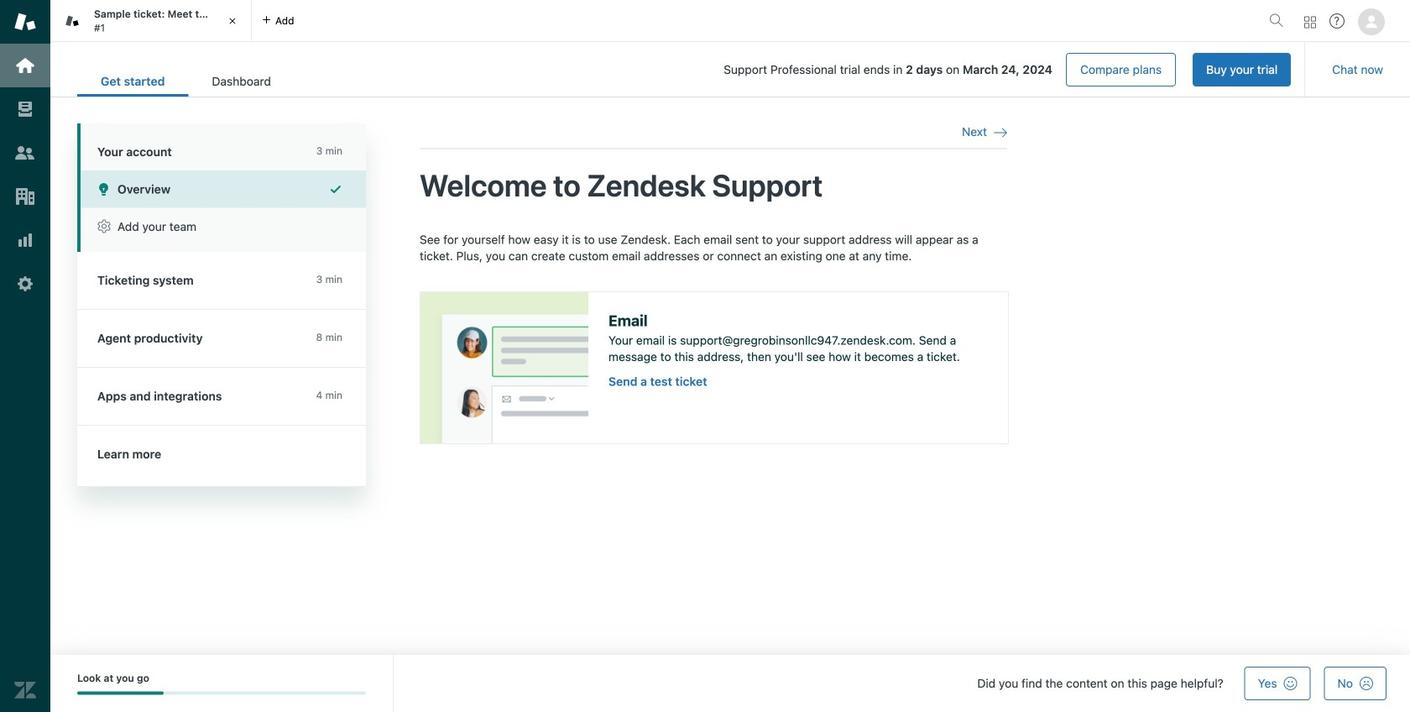 Task type: describe. For each thing, give the bounding box(es) containing it.
get started image
[[14, 55, 36, 76]]

customers image
[[14, 142, 36, 164]]

1 vertical spatial tab
[[189, 66, 295, 97]]

zendesk image
[[14, 679, 36, 701]]

get help image
[[1330, 13, 1345, 29]]

reporting image
[[14, 229, 36, 251]]

close image
[[224, 13, 241, 29]]

organizations image
[[14, 186, 36, 207]]

tabs tab list
[[50, 0, 1263, 42]]

main element
[[0, 0, 50, 712]]

example of email conversation inside of the ticketing system and the customer is asking the agent about reimbursement policy. image
[[421, 292, 589, 443]]

views image
[[14, 98, 36, 120]]



Task type: vqa. For each thing, say whether or not it's contained in the screenshot.
Select All Tickets checkbox
no



Task type: locate. For each thing, give the bounding box(es) containing it.
March 24, 2024 text field
[[963, 63, 1053, 76]]

0 vertical spatial tab
[[50, 0, 252, 42]]

admin image
[[14, 273, 36, 295]]

tab
[[50, 0, 252, 42], [189, 66, 295, 97]]

tab list
[[77, 66, 295, 97]]

zendesk support image
[[14, 11, 36, 33]]

progress bar
[[77, 692, 366, 695]]

zendesk products image
[[1305, 16, 1317, 28]]

heading
[[77, 123, 366, 170]]



